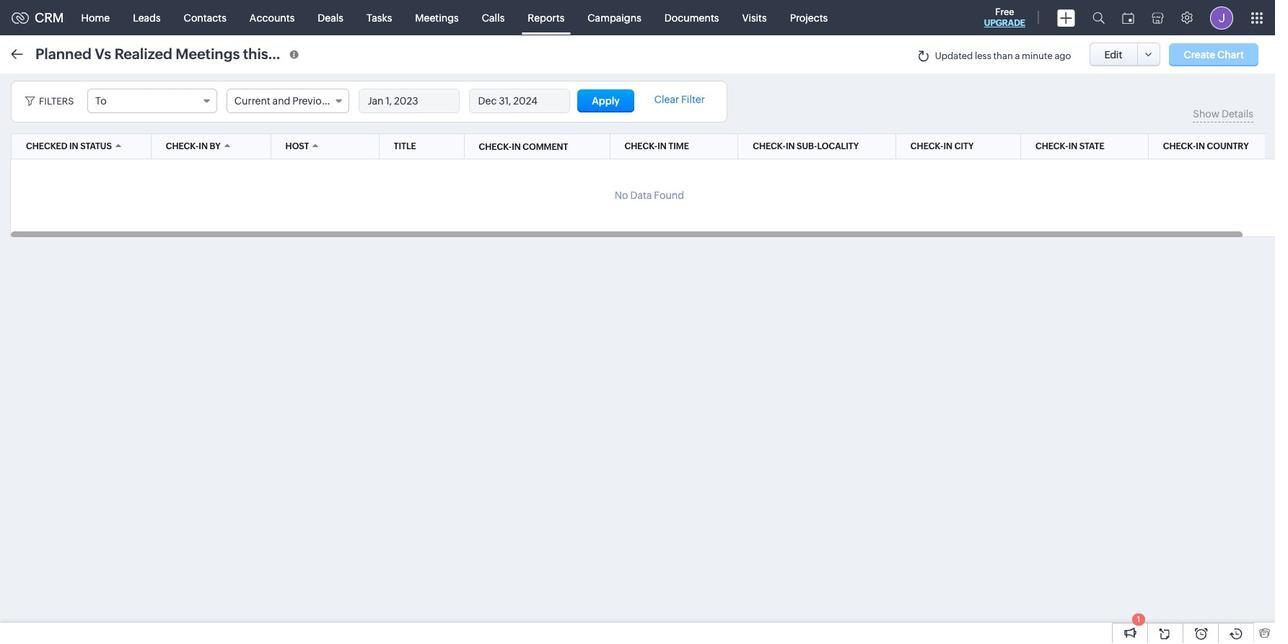 Task type: vqa. For each thing, say whether or not it's contained in the screenshot.
bottommost 'MMM D, YYYY' text field
no



Task type: describe. For each thing, give the bounding box(es) containing it.
create menu element
[[1049, 0, 1084, 35]]

profile image
[[1211, 6, 1234, 29]]

realized
[[115, 45, 172, 62]]

documents link
[[653, 0, 731, 35]]

filters
[[39, 96, 74, 107]]

1 vertical spatial meetings
[[176, 45, 240, 62]]

found
[[654, 190, 685, 201]]

deals link
[[306, 0, 355, 35]]

minute
[[1022, 51, 1053, 61]]

title
[[394, 142, 416, 152]]

contacts
[[184, 12, 227, 23]]

data
[[631, 190, 652, 201]]

host
[[286, 142, 309, 152]]

check- for check-in comment
[[479, 142, 512, 152]]

chart
[[1218, 49, 1245, 60]]

edit
[[1105, 49, 1123, 60]]

apply
[[592, 95, 620, 107]]

vs
[[95, 45, 111, 62]]

create chart
[[1184, 49, 1245, 60]]

check-in country
[[1164, 142, 1249, 152]]

deals
[[318, 12, 344, 23]]

home
[[81, 12, 110, 23]]

previous
[[293, 95, 333, 107]]

Current and Previous FY field
[[227, 89, 349, 113]]

crm link
[[12, 10, 64, 25]]

campaigns link
[[576, 0, 653, 35]]

less
[[975, 51, 992, 61]]

ago
[[1055, 51, 1072, 61]]

no data found
[[615, 190, 685, 201]]

check- for check-in by
[[166, 142, 199, 152]]

search image
[[1093, 12, 1105, 24]]

To field
[[87, 89, 217, 113]]

a
[[1015, 51, 1020, 61]]

logo image
[[12, 12, 29, 23]]

projects link
[[779, 0, 840, 35]]

documents
[[665, 12, 719, 23]]

country
[[1207, 142, 1249, 152]]

clear
[[655, 94, 680, 105]]

create chart button
[[1170, 43, 1259, 66]]

current and previous fy
[[235, 95, 346, 107]]

check-in by
[[166, 142, 221, 152]]

reports
[[528, 12, 565, 23]]

comment
[[523, 142, 569, 152]]

leads link
[[121, 0, 172, 35]]

than
[[994, 51, 1013, 61]]

check- for check-in state
[[1036, 142, 1069, 152]]

clear filter
[[655, 94, 705, 105]]

city
[[955, 142, 974, 152]]

in for state
[[1069, 142, 1078, 152]]

create
[[1184, 49, 1216, 60]]

visits link
[[731, 0, 779, 35]]

tasks
[[367, 12, 392, 23]]

accounts
[[250, 12, 295, 23]]

current
[[235, 95, 271, 107]]

1
[[1138, 616, 1141, 625]]

in for city
[[944, 142, 953, 152]]

check- for check-in city
[[911, 142, 944, 152]]

fy
[[335, 95, 346, 107]]

projects
[[790, 12, 828, 23]]

search element
[[1084, 0, 1114, 35]]

create menu image
[[1058, 9, 1076, 26]]

planned
[[35, 45, 92, 62]]

0 vertical spatial meetings
[[415, 12, 459, 23]]

to
[[95, 95, 107, 107]]



Task type: locate. For each thing, give the bounding box(es) containing it.
in for status
[[69, 142, 78, 152]]

7 check- from the left
[[479, 142, 512, 152]]

check-
[[166, 142, 199, 152], [625, 142, 658, 152], [753, 142, 786, 152], [911, 142, 944, 152], [1036, 142, 1069, 152], [1164, 142, 1197, 152], [479, 142, 512, 152]]

accounts link
[[238, 0, 306, 35]]

4 check- from the left
[[911, 142, 944, 152]]

in left status
[[69, 142, 78, 152]]

2 in from the left
[[199, 142, 208, 152]]

no
[[615, 190, 629, 201]]

in
[[69, 142, 78, 152], [199, 142, 208, 152], [658, 142, 667, 152], [786, 142, 795, 152], [944, 142, 953, 152], [1069, 142, 1078, 152], [1197, 142, 1206, 152], [512, 142, 521, 152]]

edit button
[[1090, 43, 1138, 66]]

5 check- from the left
[[1036, 142, 1069, 152]]

calls link
[[471, 0, 516, 35]]

check- left comment
[[479, 142, 512, 152]]

check-in city
[[911, 142, 974, 152]]

MMM D, YYYY text field
[[359, 90, 459, 113], [470, 90, 569, 113]]

filter
[[682, 94, 705, 105]]

6 in from the left
[[1069, 142, 1078, 152]]

in for country
[[1197, 142, 1206, 152]]

updated less than a minute ago
[[935, 51, 1072, 61]]

check- left city
[[911, 142, 944, 152]]

in left comment
[[512, 142, 521, 152]]

in left "sub-"
[[786, 142, 795, 152]]

checked
[[26, 142, 67, 152]]

1 in from the left
[[69, 142, 78, 152]]

in for by
[[199, 142, 208, 152]]

meetings down contacts
[[176, 45, 240, 62]]

contacts link
[[172, 0, 238, 35]]

campaigns
[[588, 12, 642, 23]]

in for sub-
[[786, 142, 795, 152]]

free upgrade
[[985, 6, 1026, 28]]

0 horizontal spatial meetings
[[176, 45, 240, 62]]

apply button
[[578, 90, 634, 113]]

this
[[243, 45, 268, 62]]

check-in state
[[1036, 142, 1105, 152]]

in for time
[[658, 142, 667, 152]]

check- left time
[[625, 142, 658, 152]]

check- for check-in sub-locality
[[753, 142, 786, 152]]

in left time
[[658, 142, 667, 152]]

check- left "sub-"
[[753, 142, 786, 152]]

crm
[[35, 10, 64, 25]]

meetings
[[415, 12, 459, 23], [176, 45, 240, 62]]

2 mmm d, yyyy text field from the left
[[470, 90, 569, 113]]

8 in from the left
[[512, 142, 521, 152]]

profile element
[[1202, 0, 1243, 35]]

meetings left calls link
[[415, 12, 459, 23]]

check- left 'state'
[[1036, 142, 1069, 152]]

1 horizontal spatial meetings
[[415, 12, 459, 23]]

check-in time
[[625, 142, 689, 152]]

calls
[[482, 12, 505, 23]]

free
[[996, 6, 1015, 17]]

7 in from the left
[[1197, 142, 1206, 152]]

check-in comment
[[479, 142, 569, 152]]

in left city
[[944, 142, 953, 152]]

3 check- from the left
[[753, 142, 786, 152]]

6 check- from the left
[[1164, 142, 1197, 152]]

check- left by
[[166, 142, 199, 152]]

in left by
[[199, 142, 208, 152]]

updated
[[935, 51, 973, 61]]

1 horizontal spatial mmm d, yyyy text field
[[470, 90, 569, 113]]

4 in from the left
[[786, 142, 795, 152]]

1 check- from the left
[[166, 142, 199, 152]]

in left country
[[1197, 142, 1206, 152]]

state
[[1080, 142, 1105, 152]]

upgrade
[[985, 18, 1026, 28]]

3 in from the left
[[658, 142, 667, 152]]

visits
[[743, 12, 767, 23]]

planned vs realized meetings this month
[[35, 45, 317, 62]]

5 in from the left
[[944, 142, 953, 152]]

reports link
[[516, 0, 576, 35]]

meetings link
[[404, 0, 471, 35]]

check-in sub-locality
[[753, 142, 859, 152]]

locality
[[818, 142, 859, 152]]

1 mmm d, yyyy text field from the left
[[359, 90, 459, 113]]

in for comment
[[512, 142, 521, 152]]

mmm d, yyyy text field up check-in comment
[[470, 90, 569, 113]]

mmm d, yyyy text field up title
[[359, 90, 459, 113]]

month
[[272, 45, 317, 62]]

0 horizontal spatial mmm d, yyyy text field
[[359, 90, 459, 113]]

leads
[[133, 12, 161, 23]]

and
[[273, 95, 291, 107]]

calendar image
[[1123, 12, 1135, 23]]

sub-
[[797, 142, 818, 152]]

checked in status
[[26, 142, 112, 152]]

home link
[[70, 0, 121, 35]]

check- left country
[[1164, 142, 1197, 152]]

in left 'state'
[[1069, 142, 1078, 152]]

time
[[669, 142, 689, 152]]

status
[[80, 142, 112, 152]]

tasks link
[[355, 0, 404, 35]]

by
[[210, 142, 221, 152]]

check- for check-in country
[[1164, 142, 1197, 152]]

2 check- from the left
[[625, 142, 658, 152]]

check- for check-in time
[[625, 142, 658, 152]]



